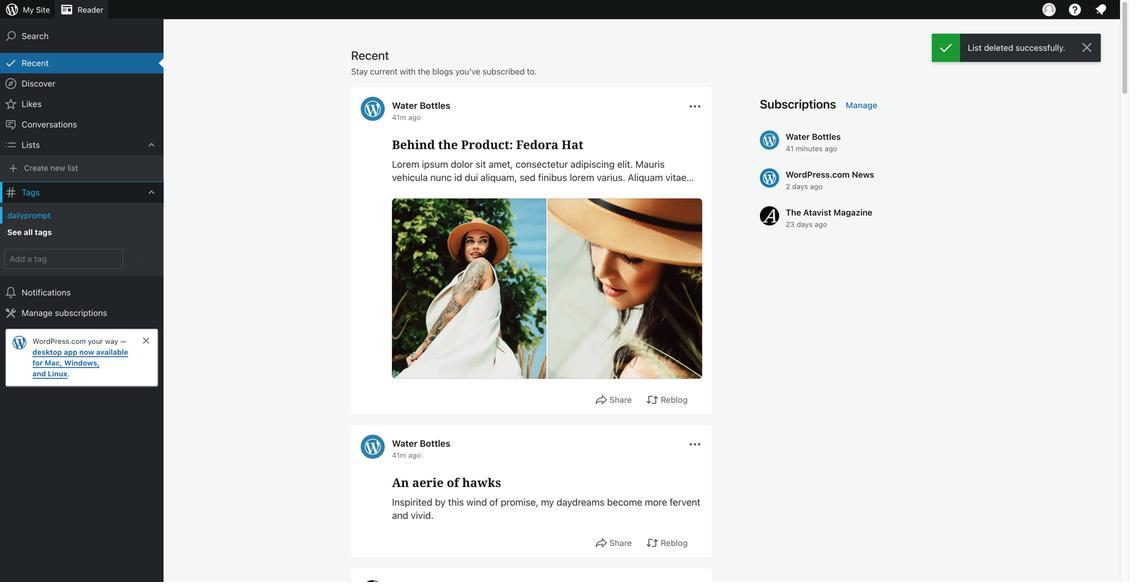 Task type: describe. For each thing, give the bounding box(es) containing it.
notifications link
[[0, 282, 164, 303]]

stay
[[351, 66, 368, 76]]

search link
[[0, 26, 164, 46]]

days inside wordpress.com news 2 days ago
[[792, 182, 808, 191]]

conversations
[[22, 119, 77, 129]]

create new list
[[24, 163, 78, 172]]

subscribed to.
[[482, 66, 537, 76]]

days inside the atavist magazine 23 days ago
[[797, 220, 813, 228]]

manage subscriptions
[[22, 308, 107, 318]]

an aerie of hawks link
[[392, 474, 702, 491]]

manage link
[[846, 99, 877, 111]]

2
[[786, 182, 790, 191]]

add button
[[127, 249, 156, 268]]

see all tags
[[7, 228, 52, 237]]

dailyprompt
[[7, 211, 51, 220]]

wind
[[466, 496, 487, 508]]

water for behind the product: fedora hat
[[392, 100, 418, 111]]

vivid.
[[411, 510, 434, 521]]

an
[[392, 474, 409, 491]]

by
[[435, 496, 446, 508]]

wordpress.com for your
[[32, 337, 86, 345]]

41m for an aerie of hawks
[[392, 451, 406, 459]]

product:
[[461, 136, 513, 153]]

1 horizontal spatial the
[[438, 136, 458, 153]]

hat
[[562, 136, 584, 153]]

water for an aerie of hawks
[[392, 438, 418, 449]]

tags
[[22, 187, 40, 197]]

news
[[852, 170, 874, 179]]

minutes
[[796, 144, 823, 153]]

become
[[607, 496, 642, 508]]

water bottles 41m ago for an aerie of hawks
[[392, 438, 450, 459]]

successfully.
[[1016, 43, 1065, 53]]

dailyprompt link
[[0, 207, 164, 224]]

now
[[79, 348, 94, 356]]

recent for recent stay current with the blogs you've subscribed to.
[[351, 48, 389, 62]]

ago up behind on the top
[[408, 113, 421, 121]]

fedora
[[516, 136, 558, 153]]

mac,
[[45, 359, 62, 367]]

create
[[24, 163, 48, 172]]

way
[[105, 337, 118, 345]]

aerie
[[412, 474, 444, 491]]

reader link
[[55, 0, 108, 19]]

list
[[68, 163, 78, 172]]

Add a tag text field
[[5, 249, 123, 268]]

notice status
[[932, 34, 1101, 62]]

manage subscriptions link
[[0, 303, 164, 323]]

1 horizontal spatial of
[[490, 496, 498, 508]]

this
[[448, 496, 464, 508]]

discover link
[[0, 73, 164, 94]]

inspirited
[[392, 496, 432, 508]]

41m ago link for an aerie of hawks
[[392, 451, 421, 459]]

blogs
[[432, 66, 453, 76]]

windows,
[[64, 359, 100, 367]]

lists link
[[0, 135, 164, 155]]

subscriptions
[[55, 308, 107, 318]]

conversations link
[[0, 114, 164, 135]]

the
[[786, 207, 801, 217]]

ago inside wordpress.com news 2 days ago
[[810, 182, 823, 191]]

reader
[[78, 5, 103, 14]]

linux
[[48, 369, 67, 378]]

behind
[[392, 136, 435, 153]]

for
[[32, 359, 43, 367]]

bottles for an aerie of hawks
[[420, 438, 450, 449]]

list
[[968, 43, 982, 53]]

reblog button for second share button from the top
[[646, 536, 688, 550]]

new
[[50, 163, 65, 172]]

all
[[24, 228, 33, 237]]

manage your notifications image
[[1094, 2, 1108, 17]]

wordpress.com your way — desktop app now available for mac, windows, and linux
[[32, 337, 128, 378]]

your
[[88, 337, 103, 345]]

tags link
[[0, 182, 164, 203]]

deleted
[[984, 43, 1013, 53]]

ago inside the atavist magazine 23 days ago
[[815, 220, 827, 228]]

lists
[[22, 140, 40, 150]]

toggle menu image for behind the product: fedora hat
[[688, 99, 702, 114]]

you've
[[455, 66, 480, 76]]

behind the product: fedora hat
[[392, 136, 584, 153]]

41m ago link for behind the product: fedora hat
[[392, 113, 421, 121]]

promise,
[[501, 496, 539, 508]]

recent for recent
[[22, 58, 49, 68]]



Task type: vqa. For each thing, say whether or not it's contained in the screenshot.
Share Button
yes



Task type: locate. For each thing, give the bounding box(es) containing it.
the
[[418, 66, 430, 76], [438, 136, 458, 153]]

days right 23 in the right of the page
[[797, 220, 813, 228]]

bottles up "minutes"
[[812, 132, 841, 142]]

the right behind on the top
[[438, 136, 458, 153]]

bottles
[[420, 100, 450, 111], [812, 132, 841, 142], [420, 438, 450, 449]]

0 vertical spatial dismiss image
[[1080, 40, 1094, 55]]

1 share from the top
[[610, 395, 632, 405]]

an aerie of hawks inspirited by this wind of promise, my daydreams become more fervent and vivid.
[[392, 474, 701, 521]]

water bottles link
[[392, 100, 450, 111], [392, 438, 450, 449]]

wordpress.com inside wordpress.com your way — desktop app now available for mac, windows, and linux
[[32, 337, 86, 345]]

my
[[541, 496, 554, 508]]

water up an
[[392, 438, 418, 449]]

1 vertical spatial share
[[610, 538, 632, 548]]

hawks
[[462, 474, 501, 491]]

1 vertical spatial 41m
[[392, 451, 406, 459]]

1 vertical spatial toggle menu image
[[688, 437, 702, 452]]

23
[[786, 220, 795, 228]]

41m for behind the product: fedora hat
[[392, 113, 406, 121]]

subscriptions
[[760, 97, 836, 111]]

1 horizontal spatial wordpress.com
[[786, 170, 850, 179]]

the atavist magazine 23 days ago
[[786, 207, 873, 228]]

my site link
[[0, 0, 55, 19]]

see
[[7, 228, 22, 237]]

and inside wordpress.com your way — desktop app now available for mac, windows, and linux
[[32, 369, 46, 378]]

1 vertical spatial the
[[438, 136, 458, 153]]

ago
[[408, 113, 421, 121], [825, 144, 837, 153], [810, 182, 823, 191], [815, 220, 827, 228], [408, 451, 421, 459]]

manage for manage
[[846, 100, 877, 110]]

ago down the atavist at the top right of the page
[[815, 220, 827, 228]]

41m ago link up behind on the top
[[392, 113, 421, 121]]

main content containing behind the product: fedora hat
[[351, 47, 933, 582]]

0 vertical spatial 41m
[[392, 113, 406, 121]]

water bottles link up aerie
[[392, 438, 450, 449]]

dismiss image right —
[[141, 336, 151, 345]]

help image
[[1068, 2, 1082, 17]]

0 horizontal spatial of
[[447, 474, 459, 491]]

2 41m ago link from the top
[[392, 451, 421, 459]]

water up 41
[[786, 132, 810, 142]]

0 vertical spatial manage
[[846, 100, 877, 110]]

dismiss image down help image
[[1080, 40, 1094, 55]]

recent up discover
[[22, 58, 49, 68]]

recent link
[[0, 53, 164, 73]]

days
[[792, 182, 808, 191], [797, 220, 813, 228]]

dismiss image
[[1080, 40, 1094, 55], [141, 336, 151, 345]]

0 vertical spatial reblog
[[661, 395, 688, 405]]

0 horizontal spatial the
[[418, 66, 430, 76]]

and
[[32, 369, 46, 378], [392, 510, 408, 521]]

app
[[64, 348, 77, 356]]

ago right "minutes"
[[825, 144, 837, 153]]

0 horizontal spatial manage
[[22, 308, 53, 318]]

1 vertical spatial manage
[[22, 308, 53, 318]]

bottles up aerie
[[420, 438, 450, 449]]

see all tags link
[[0, 224, 164, 242]]

2 water bottles link from the top
[[392, 438, 450, 449]]

toggle menu image
[[688, 99, 702, 114], [688, 437, 702, 452]]

1 share button from the top
[[595, 393, 632, 406]]

ago inside water bottles 41 minutes ago
[[825, 144, 837, 153]]

add group
[[0, 247, 164, 271]]

1 vertical spatial reblog
[[661, 538, 688, 548]]

behind the product: fedora hat link
[[392, 136, 702, 153]]

2 share button from the top
[[595, 536, 632, 550]]

dismiss image inside notice status
[[1080, 40, 1094, 55]]

1 reblog button from the top
[[646, 393, 688, 406]]

more
[[645, 496, 667, 508]]

1 vertical spatial water bottles link
[[392, 438, 450, 449]]

1 reblog from the top
[[661, 395, 688, 405]]

days right 2
[[792, 182, 808, 191]]

with
[[400, 66, 416, 76]]

ago up aerie
[[408, 451, 421, 459]]

.
[[67, 369, 70, 378]]

wordpress.com down "minutes"
[[786, 170, 850, 179]]

water bottles 41 minutes ago
[[786, 132, 841, 153]]

2 share from the top
[[610, 538, 632, 548]]

water bottles link down with
[[392, 100, 450, 111]]

keyboard_arrow_down image
[[146, 139, 158, 151]]

0 vertical spatial the
[[418, 66, 430, 76]]

wordpress.com
[[786, 170, 850, 179], [32, 337, 86, 345]]

wordpress.com up app
[[32, 337, 86, 345]]

0 vertical spatial share button
[[595, 393, 632, 406]]

and down 'inspirited'
[[392, 510, 408, 521]]

recent stay current with the blogs you've subscribed to.
[[351, 48, 537, 76]]

2 toggle menu image from the top
[[688, 437, 702, 452]]

0 vertical spatial toggle menu image
[[688, 99, 702, 114]]

1 41m from the top
[[392, 113, 406, 121]]

available
[[96, 348, 128, 356]]

toggle menu image for an aerie of hawks
[[688, 437, 702, 452]]

1 vertical spatial 41m ago link
[[392, 451, 421, 459]]

keyboard_arrow_down image
[[146, 186, 158, 198]]

recent up stay
[[351, 48, 389, 62]]

discover
[[22, 78, 55, 88]]

0 vertical spatial bottles
[[420, 100, 450, 111]]

site
[[36, 5, 50, 14]]

wordpress.com for news
[[786, 170, 850, 179]]

0 horizontal spatial and
[[32, 369, 46, 378]]

0 vertical spatial days
[[792, 182, 808, 191]]

0 vertical spatial and
[[32, 369, 46, 378]]

manage
[[846, 100, 877, 110], [22, 308, 53, 318]]

magazine
[[834, 207, 873, 217]]

2 water bottles 41m ago from the top
[[392, 438, 450, 459]]

1 vertical spatial of
[[490, 496, 498, 508]]

water bottles link for behind the product: fedora hat
[[392, 100, 450, 111]]

water bottles link for an aerie of hawks
[[392, 438, 450, 449]]

main content
[[351, 47, 933, 582]]

0 vertical spatial water
[[392, 100, 418, 111]]

0 vertical spatial water bottles 41m ago
[[392, 100, 450, 121]]

search
[[22, 31, 49, 41]]

1 vertical spatial share button
[[595, 536, 632, 550]]

of
[[447, 474, 459, 491], [490, 496, 498, 508]]

41m ago link up an
[[392, 451, 421, 459]]

wordpress.com inside wordpress.com news 2 days ago
[[786, 170, 850, 179]]

list deleted successfully.
[[968, 43, 1065, 53]]

share
[[610, 395, 632, 405], [610, 538, 632, 548]]

manage for manage subscriptions
[[22, 308, 53, 318]]

of right wind
[[490, 496, 498, 508]]

likes link
[[0, 94, 164, 114]]

water bottles 41m ago
[[392, 100, 450, 121], [392, 438, 450, 459]]

water bottles 41m ago up behind on the top
[[392, 100, 450, 121]]

1 horizontal spatial dismiss image
[[1080, 40, 1094, 55]]

water down with
[[392, 100, 418, 111]]

recent
[[351, 48, 389, 62], [22, 58, 49, 68]]

my profile image
[[1043, 3, 1056, 16]]

2 41m from the top
[[392, 451, 406, 459]]

41m
[[392, 113, 406, 121], [392, 451, 406, 459]]

likes
[[22, 99, 42, 109]]

the inside recent stay current with the blogs you've subscribed to.
[[418, 66, 430, 76]]

the right with
[[418, 66, 430, 76]]

my site
[[23, 5, 50, 14]]

0 horizontal spatial recent
[[22, 58, 49, 68]]

bottles down blogs
[[420, 100, 450, 111]]

2 vertical spatial bottles
[[420, 438, 450, 449]]

create new list link
[[0, 159, 164, 177]]

daydreams
[[557, 496, 605, 508]]

and down the for
[[32, 369, 46, 378]]

1 water bottles 41m ago from the top
[[392, 100, 450, 121]]

0 vertical spatial water bottles link
[[392, 100, 450, 111]]

notifications
[[22, 287, 71, 297]]

current
[[370, 66, 398, 76]]

0 vertical spatial 41m ago link
[[392, 113, 421, 121]]

add
[[135, 254, 149, 263]]

reblog
[[661, 395, 688, 405], [661, 538, 688, 548]]

water
[[392, 100, 418, 111], [786, 132, 810, 142], [392, 438, 418, 449]]

water bottles 41m ago for behind the product: fedora hat
[[392, 100, 450, 121]]

0 vertical spatial of
[[447, 474, 459, 491]]

41
[[786, 144, 794, 153]]

1 vertical spatial days
[[797, 220, 813, 228]]

1 toggle menu image from the top
[[688, 99, 702, 114]]

41m up behind on the top
[[392, 113, 406, 121]]

water inside water bottles 41 minutes ago
[[786, 132, 810, 142]]

my
[[23, 5, 34, 14]]

1 vertical spatial wordpress.com
[[32, 337, 86, 345]]

reblog button
[[646, 393, 688, 406], [646, 536, 688, 550]]

1 horizontal spatial and
[[392, 510, 408, 521]]

2 reblog from the top
[[661, 538, 688, 548]]

0 vertical spatial reblog button
[[646, 393, 688, 406]]

fervent
[[670, 496, 701, 508]]

1 vertical spatial dismiss image
[[141, 336, 151, 345]]

water bottles 41m ago up aerie
[[392, 438, 450, 459]]

0 vertical spatial share
[[610, 395, 632, 405]]

ago up the atavist at the top right of the page
[[810, 182, 823, 191]]

2 vertical spatial water
[[392, 438, 418, 449]]

1 vertical spatial and
[[392, 510, 408, 521]]

1 vertical spatial water
[[786, 132, 810, 142]]

—
[[120, 337, 126, 345]]

bottles for behind the product: fedora hat
[[420, 100, 450, 111]]

1 vertical spatial bottles
[[812, 132, 841, 142]]

wordpress.com news 2 days ago
[[786, 170, 874, 191]]

0 horizontal spatial wordpress.com
[[32, 337, 86, 345]]

reblog button for first share button
[[646, 393, 688, 406]]

1 horizontal spatial recent
[[351, 48, 389, 62]]

recent inside recent stay current with the blogs you've subscribed to.
[[351, 48, 389, 62]]

2 reblog button from the top
[[646, 536, 688, 550]]

1 horizontal spatial manage
[[846, 100, 877, 110]]

of up the this
[[447, 474, 459, 491]]

1 water bottles link from the top
[[392, 100, 450, 111]]

share button
[[595, 393, 632, 406], [595, 536, 632, 550]]

desktop
[[32, 348, 62, 356]]

tags
[[35, 228, 52, 237]]

1 vertical spatial water bottles 41m ago
[[392, 438, 450, 459]]

41m up an
[[392, 451, 406, 459]]

atavist
[[803, 207, 831, 217]]

bottles inside water bottles 41 minutes ago
[[812, 132, 841, 142]]

and inside an aerie of hawks inspirited by this wind of promise, my daydreams become more fervent and vivid.
[[392, 510, 408, 521]]

0 vertical spatial wordpress.com
[[786, 170, 850, 179]]

1 vertical spatial reblog button
[[646, 536, 688, 550]]

1 41m ago link from the top
[[392, 113, 421, 121]]

0 horizontal spatial dismiss image
[[141, 336, 151, 345]]



